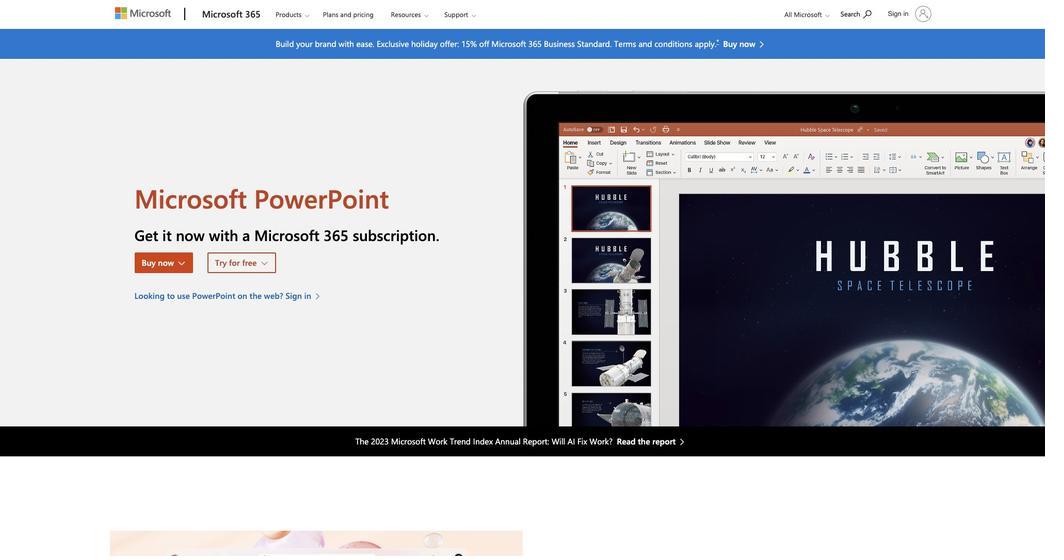 Task type: vqa. For each thing, say whether or not it's contained in the screenshot.
rightmost Sign
yes



Task type: describe. For each thing, give the bounding box(es) containing it.
the
[[356, 436, 369, 447]]

try
[[215, 257, 227, 268]]

buy now link
[[724, 38, 770, 50]]

off
[[480, 38, 490, 49]]

your
[[296, 38, 313, 49]]

build your brand with ease. exclusive holiday offer: 15% off microsoft 365 business standard. terms and conditions apply. * buy now
[[276, 37, 756, 49]]

trend
[[450, 436, 471, 447]]

with for ease.
[[339, 38, 354, 49]]

looking
[[135, 291, 165, 301]]

0 horizontal spatial in
[[305, 291, 312, 301]]

365 inside build your brand with ease. exclusive holiday offer: 15% off microsoft 365 business standard. terms and conditions apply. * buy now
[[529, 38, 542, 49]]

buy now
[[142, 257, 174, 268]]

products
[[276, 10, 302, 19]]

work
[[428, 436, 448, 447]]

15%
[[462, 38, 477, 49]]

a
[[243, 225, 250, 245]]

brand
[[315, 38, 337, 49]]

with for a
[[209, 225, 238, 245]]

report
[[653, 436, 676, 447]]

pricing
[[354, 10, 374, 19]]

report:
[[523, 436, 550, 447]]

support
[[445, 10, 469, 19]]

1 vertical spatial the
[[638, 436, 651, 447]]

ease.
[[357, 38, 375, 49]]

buy inside buy now dropdown button
[[142, 257, 156, 268]]

all
[[785, 10, 793, 19]]

resources
[[391, 10, 421, 19]]

search button
[[837, 2, 877, 25]]

sign in
[[889, 10, 909, 18]]

try for free
[[215, 257, 257, 268]]

try for free button
[[208, 253, 276, 273]]

all microsoft button
[[777, 1, 836, 28]]

and inside build your brand with ease. exclusive holiday offer: 15% off microsoft 365 business standard. terms and conditions apply. * buy now
[[639, 38, 653, 49]]

Search search field
[[836, 2, 883, 25]]

for
[[229, 257, 240, 268]]

read the report link
[[617, 435, 690, 448]]

will
[[552, 436, 566, 447]]

2023
[[371, 436, 389, 447]]

now inside build your brand with ease. exclusive holiday offer: 15% off microsoft 365 business standard. terms and conditions apply. * buy now
[[740, 38, 756, 49]]

device screen showing a presentation open in powerpoint image
[[523, 59, 1046, 427]]

index
[[473, 436, 493, 447]]

* link
[[717, 37, 720, 45]]

1 horizontal spatial now
[[176, 225, 205, 245]]

0 vertical spatial and
[[341, 10, 352, 19]]

search
[[841, 9, 861, 18]]

0 horizontal spatial 365
[[245, 8, 261, 20]]

free
[[242, 257, 257, 268]]

sign in link
[[883, 2, 936, 26]]



Task type: locate. For each thing, give the bounding box(es) containing it.
all microsoft
[[785, 10, 823, 19]]

and right plans
[[341, 10, 352, 19]]

0 horizontal spatial powerpoint
[[192, 291, 235, 301]]

0 vertical spatial with
[[339, 38, 354, 49]]

now inside dropdown button
[[158, 257, 174, 268]]

now right the it
[[176, 225, 205, 245]]

buy
[[724, 38, 738, 49], [142, 257, 156, 268]]

0 vertical spatial the
[[250, 291, 262, 301]]

looking to use powerpoint on the web? sign in
[[135, 291, 312, 301]]

sign right the search search box
[[889, 10, 902, 18]]

read
[[617, 436, 636, 447]]

powerpoint
[[254, 181, 389, 216], [192, 291, 235, 301]]

and right terms
[[639, 38, 653, 49]]

1 horizontal spatial the
[[638, 436, 651, 447]]

1 vertical spatial in
[[305, 291, 312, 301]]

*
[[717, 37, 720, 45]]

0 horizontal spatial sign
[[286, 291, 302, 301]]

standard.
[[578, 38, 612, 49]]

the right on
[[250, 291, 262, 301]]

microsoft inside dropdown button
[[794, 10, 823, 19]]

1 vertical spatial now
[[176, 225, 205, 245]]

to
[[167, 291, 175, 301]]

1 vertical spatial powerpoint
[[192, 291, 235, 301]]

support button
[[436, 1, 485, 28]]

build
[[276, 38, 294, 49]]

0 vertical spatial now
[[740, 38, 756, 49]]

0 vertical spatial sign
[[889, 10, 902, 18]]

microsoft image
[[115, 7, 171, 19]]

buy right '*'
[[724, 38, 738, 49]]

conditions
[[655, 38, 693, 49]]

fix
[[578, 436, 588, 447]]

2 horizontal spatial 365
[[529, 38, 542, 49]]

1 vertical spatial buy
[[142, 257, 156, 268]]

and
[[341, 10, 352, 19], [639, 38, 653, 49]]

exclusive
[[377, 38, 409, 49]]

sign inside 'link'
[[889, 10, 902, 18]]

1 horizontal spatial powerpoint
[[254, 181, 389, 216]]

get it now with a microsoft 365 subscription.
[[135, 225, 440, 245]]

buy down get
[[142, 257, 156, 268]]

looking to use powerpoint on the web? sign in link
[[135, 290, 325, 302]]

0 horizontal spatial and
[[341, 10, 352, 19]]

now right '*'
[[740, 38, 756, 49]]

work?
[[590, 436, 613, 447]]

0 vertical spatial 365
[[245, 8, 261, 20]]

with left a
[[209, 225, 238, 245]]

it
[[162, 225, 172, 245]]

plans and pricing
[[323, 10, 374, 19]]

1 vertical spatial sign
[[286, 291, 302, 301]]

in inside 'link'
[[904, 10, 909, 18]]

microsoft inside build your brand with ease. exclusive holiday offer: 15% off microsoft 365 business standard. terms and conditions apply. * buy now
[[492, 38, 527, 49]]

terms
[[615, 38, 637, 49]]

buy now button
[[135, 253, 193, 273]]

1 vertical spatial and
[[639, 38, 653, 49]]

2 horizontal spatial now
[[740, 38, 756, 49]]

microsoft 365
[[202, 8, 261, 20]]

offer:
[[440, 38, 459, 49]]

buy inside build your brand with ease. exclusive holiday offer: 15% off microsoft 365 business standard. terms and conditions apply. * buy now
[[724, 38, 738, 49]]

powerpoint left on
[[192, 291, 235, 301]]

web?
[[264, 291, 284, 301]]

the 2023 microsoft work trend index annual report: will ai fix work? read the report
[[356, 436, 676, 447]]

resources button
[[383, 1, 437, 28]]

in right the search search box
[[904, 10, 909, 18]]

0 horizontal spatial the
[[250, 291, 262, 301]]

in right web?
[[305, 291, 312, 301]]

microsoft 365 link
[[197, 1, 266, 28]]

sign right web?
[[286, 291, 302, 301]]

0 vertical spatial in
[[904, 10, 909, 18]]

microsoft
[[202, 8, 243, 20], [794, 10, 823, 19], [492, 38, 527, 49], [135, 181, 247, 216], [254, 225, 320, 245], [391, 436, 426, 447]]

subscription.
[[353, 225, 440, 245]]

holiday
[[412, 38, 438, 49]]

1 horizontal spatial and
[[639, 38, 653, 49]]

the
[[250, 291, 262, 301], [638, 436, 651, 447]]

on
[[238, 291, 248, 301]]

plans and pricing link
[[319, 1, 379, 25]]

now
[[740, 38, 756, 49], [176, 225, 205, 245], [158, 257, 174, 268]]

1 horizontal spatial in
[[904, 10, 909, 18]]

1 horizontal spatial buy
[[724, 38, 738, 49]]

2 vertical spatial 365
[[324, 225, 349, 245]]

0 vertical spatial powerpoint
[[254, 181, 389, 216]]

1 horizontal spatial with
[[339, 38, 354, 49]]

in
[[904, 10, 909, 18], [305, 291, 312, 301]]

business
[[544, 38, 575, 49]]

products button
[[267, 1, 318, 28]]

2 vertical spatial now
[[158, 257, 174, 268]]

0 horizontal spatial now
[[158, 257, 174, 268]]

with left ease.
[[339, 38, 354, 49]]

with inside build your brand with ease. exclusive holiday offer: 15% off microsoft 365 business standard. terms and conditions apply. * buy now
[[339, 38, 354, 49]]

annual
[[496, 436, 521, 447]]

apply.
[[695, 38, 717, 49]]

the right read in the bottom of the page
[[638, 436, 651, 447]]

1 vertical spatial with
[[209, 225, 238, 245]]

with
[[339, 38, 354, 49], [209, 225, 238, 245]]

sign
[[889, 10, 902, 18], [286, 291, 302, 301]]

now down the it
[[158, 257, 174, 268]]

plans
[[323, 10, 339, 19]]

powerpoint up "get it now with a microsoft 365 subscription."
[[254, 181, 389, 216]]

1 horizontal spatial 365
[[324, 225, 349, 245]]

1 horizontal spatial sign
[[889, 10, 902, 18]]

0 horizontal spatial with
[[209, 225, 238, 245]]

ai
[[568, 436, 576, 447]]

0 vertical spatial buy
[[724, 38, 738, 49]]

get
[[135, 225, 158, 245]]

microsoft powerpoint
[[135, 181, 389, 216]]

use
[[177, 291, 190, 301]]

365
[[245, 8, 261, 20], [529, 38, 542, 49], [324, 225, 349, 245]]

0 horizontal spatial buy
[[142, 257, 156, 268]]

1 vertical spatial 365
[[529, 38, 542, 49]]



